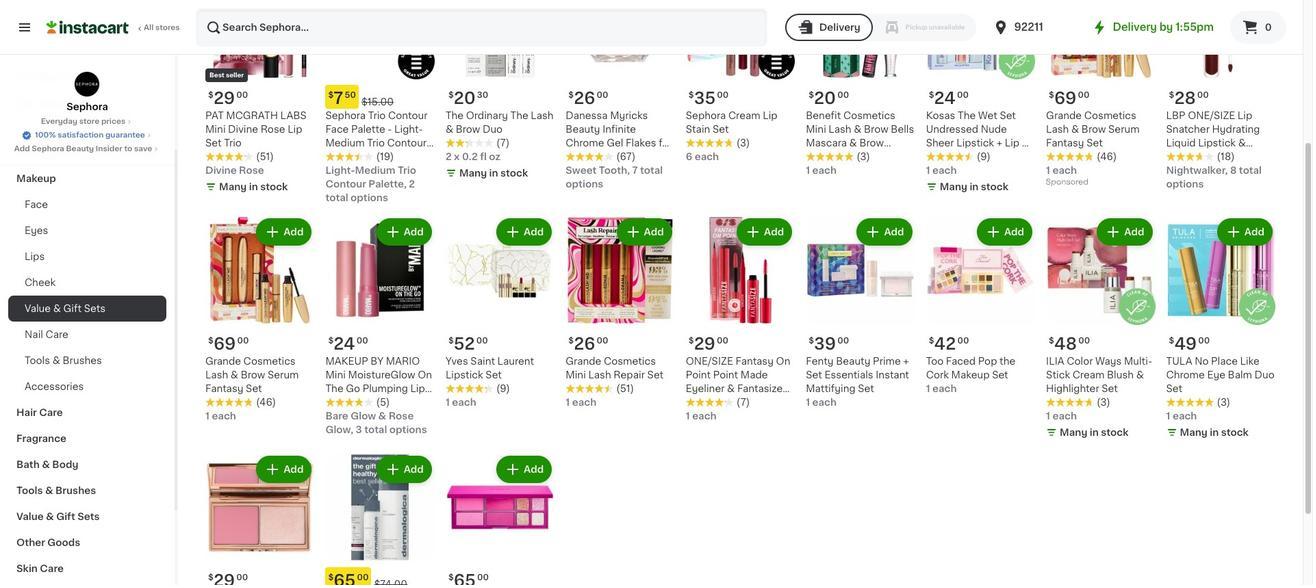 Task type: locate. For each thing, give the bounding box(es) containing it.
add for 24
[[404, 228, 424, 237]]

divine down pat mcgrath labs mini divine rose lip set trio at the top left of the page
[[205, 166, 237, 176]]

2 x 0.2 fl oz
[[446, 152, 500, 162]]

$ inside $ 42 00
[[929, 337, 934, 345]]

00 inside $ 35 00
[[717, 91, 729, 100]]

lash inside benefit cosmetics mini lash & brow bells mascara & brow setter value set
[[829, 125, 851, 134]]

balm
[[1228, 370, 1252, 380]]

many down eye
[[1180, 428, 1208, 437]]

1 vertical spatial divine
[[205, 166, 237, 176]]

$ 20 00
[[809, 91, 849, 106]]

+
[[997, 139, 1002, 148], [903, 357, 909, 366]]

prices
[[101, 118, 125, 125]]

1 horizontal spatial glow
[[351, 411, 376, 421]]

(51) for 26
[[616, 384, 634, 394]]

tools & brushes link up "accessories"
[[8, 348, 166, 374]]

hair care
[[16, 408, 63, 418]]

7
[[334, 91, 343, 106], [632, 166, 638, 176]]

7 inside "sweet tooth, 7 total options"
[[632, 166, 638, 176]]

00 inside $ 49 00
[[1198, 337, 1210, 345]]

sets up nail care link
[[84, 304, 106, 314]]

0 vertical spatial chrome
[[566, 139, 604, 148]]

sponsored badge image
[[1046, 179, 1088, 187]]

2 left the x at top
[[446, 152, 452, 162]]

holiday party ready beauty
[[16, 148, 156, 157]]

add for 26
[[644, 228, 664, 237]]

$ 26 00 up grande cosmetics mini lash repair set
[[568, 336, 608, 352]]

in down eye
[[1210, 428, 1219, 437]]

1 glow from the left
[[325, 411, 350, 421]]

(3) down sephora cream lip stain set
[[736, 139, 750, 148]]

0
[[1265, 23, 1272, 32]]

many in stock for 29
[[219, 182, 288, 192]]

sephora trio contour face palette - light- medium trio contour palette
[[325, 111, 428, 162]]

beauty inside fenty beauty prime + set essentials instant mattifying set 1 each
[[836, 357, 870, 366]]

& inside lbp one/size lip snatcher hydrating liquid lipstick & gloss duo - nightwalker - shimmering rich brown
[[1238, 139, 1246, 148]]

00 inside "$ 52 00"
[[476, 337, 488, 345]]

chrome for 26
[[566, 139, 604, 148]]

$ 29 00 up pat
[[208, 91, 248, 106]]

many for 29
[[219, 182, 247, 192]]

stock for 49
[[1221, 428, 1249, 437]]

set inside yves saint laurent lipstick set
[[486, 370, 502, 380]]

0 vertical spatial value & gift sets
[[25, 304, 106, 314]]

0 vertical spatial 24
[[934, 91, 956, 106]]

mini down pat
[[205, 125, 226, 134]]

0 vertical spatial rose
[[261, 125, 285, 134]]

1 vertical spatial rose
[[239, 166, 264, 176]]

+ inside fenty beauty prime + set essentials instant mattifying set 1 each
[[903, 357, 909, 366]]

& inside the ordinary the lash & brow duo
[[446, 125, 453, 134]]

1 vertical spatial 2
[[409, 180, 415, 189]]

medium down (19) at the top left
[[355, 166, 395, 176]]

26 up grande cosmetics mini lash repair set
[[574, 336, 595, 352]]

bare
[[325, 411, 348, 421]]

1 vertical spatial (9)
[[496, 384, 510, 394]]

00 inside $ 48 00
[[1078, 337, 1090, 345]]

$ 26 00 up danessa
[[568, 91, 608, 106]]

26
[[574, 91, 595, 106], [574, 336, 595, 352]]

chrome for 49
[[1166, 370, 1205, 380]]

hair
[[16, 408, 37, 418]]

nail care link
[[8, 322, 166, 348]]

$ 24 00 up kosas
[[929, 91, 969, 106]]

2 glow from the left
[[351, 411, 376, 421]]

0 vertical spatial palette
[[351, 125, 385, 134]]

value & gift sets up goods
[[16, 512, 100, 522]]

the down $ 20 30
[[446, 111, 464, 121]]

sets for 1st value & gift sets link from the bottom
[[78, 512, 100, 522]]

$ 24 00 for kosas
[[929, 91, 969, 106]]

eyes up lips
[[25, 226, 48, 236]]

00
[[236, 91, 248, 100], [597, 91, 608, 100], [837, 91, 849, 100], [1078, 91, 1090, 100], [717, 91, 729, 100], [957, 91, 969, 100], [1197, 91, 1209, 100], [237, 337, 249, 345], [356, 337, 368, 345], [597, 337, 608, 345], [837, 337, 849, 345], [1078, 337, 1090, 345], [476, 337, 488, 345], [717, 337, 728, 345], [957, 337, 969, 345], [1198, 337, 1210, 345], [236, 574, 248, 582], [357, 574, 369, 582], [477, 574, 489, 582]]

add button for 49
[[1218, 220, 1271, 245]]

beauty inside the danessa myricks beauty infinite chrome gel flakes for eyes & face - sweet tooth - platinum with baby pink
[[566, 125, 600, 134]]

trio inside pat mcgrath labs mini divine rose lip set trio
[[224, 139, 242, 148]]

palette down $15.00
[[351, 125, 385, 134]]

brushes
[[63, 356, 102, 366], [55, 486, 96, 496]]

1 vertical spatial 29
[[694, 336, 715, 352]]

product group containing 24
[[325, 216, 435, 437]]

0 horizontal spatial delivery
[[819, 23, 860, 32]]

(51) down pat mcgrath labs mini divine rose lip set trio at the top left of the page
[[256, 152, 274, 162]]

0 vertical spatial (9)
[[977, 152, 990, 162]]

rose down the 'labs'
[[261, 125, 285, 134]]

1 20 from the left
[[814, 91, 836, 106]]

no
[[1195, 357, 1209, 366]]

many in stock down oz
[[459, 169, 528, 178]]

0 horizontal spatial fantasy
[[205, 384, 243, 394]]

0 horizontal spatial 69
[[214, 336, 236, 352]]

(3)
[[736, 139, 750, 148], [857, 152, 870, 162], [1097, 398, 1110, 407], [1217, 398, 1230, 407]]

bare glow & rose glow, 3 total options
[[325, 411, 427, 435]]

glow up 'glow,'
[[325, 411, 350, 421]]

fantasy inside one/size fantasy on point point made eyeliner & fantasize mascara kit
[[736, 357, 774, 366]]

cosmetics
[[843, 111, 895, 121], [1084, 111, 1136, 121], [243, 357, 296, 366], [604, 357, 656, 366]]

(3) right setter
[[857, 152, 870, 162]]

sephora for sephora cream lip stain set
[[686, 111, 726, 121]]

100%
[[35, 131, 56, 139]]

29 up pat
[[214, 91, 235, 106]]

0 button
[[1230, 11, 1286, 44]]

1 vertical spatial light-
[[325, 166, 355, 176]]

0 vertical spatial one/size
[[1188, 111, 1235, 121]]

&
[[854, 125, 862, 134], [1071, 125, 1079, 134], [446, 125, 453, 134], [849, 139, 857, 148], [1238, 139, 1246, 148], [592, 152, 599, 162], [53, 304, 61, 314], [52, 356, 60, 366], [231, 370, 238, 380], [1136, 370, 1144, 380], [727, 384, 735, 394], [353, 411, 360, 421], [378, 411, 386, 421], [42, 460, 50, 470], [45, 486, 53, 496], [46, 512, 54, 522]]

26 up danessa
[[574, 91, 595, 106]]

add button for 26
[[618, 220, 671, 245]]

grande inside grande cosmetics mini lash repair set
[[566, 357, 601, 366]]

everyday
[[41, 118, 77, 125]]

lip up hydrating
[[1238, 111, 1252, 121]]

1 horizontal spatial (9)
[[977, 152, 990, 162]]

yves saint laurent lipstick set
[[446, 357, 534, 380]]

None search field
[[196, 8, 767, 47]]

cosmetics inside grande cosmetics mini lash repair set
[[604, 357, 656, 366]]

1 vertical spatial tools & brushes link
[[8, 478, 166, 504]]

nail care
[[25, 330, 68, 340]]

1 vertical spatial gift
[[56, 512, 75, 522]]

1 horizontal spatial chrome
[[1166, 370, 1205, 380]]

1 horizontal spatial 7
[[632, 166, 638, 176]]

makeup
[[16, 174, 56, 183], [951, 370, 990, 380]]

mini left repair
[[566, 370, 586, 380]]

2 horizontal spatial glow
[[399, 411, 423, 421]]

mini inside benefit cosmetics mini lash & brow bells mascara & brow setter value set
[[806, 125, 826, 134]]

light- inside light-medium trio contour palette, 2 total options
[[325, 166, 355, 176]]

add button for 39
[[858, 220, 911, 245]]

options down bronze
[[389, 425, 427, 435]]

(3) for 48
[[1097, 398, 1110, 407]]

delivery inside button
[[819, 23, 860, 32]]

0 horizontal spatial (9)
[[496, 384, 510, 394]]

cosmetics inside benefit cosmetics mini lash & brow bells mascara & brow setter value set
[[843, 111, 895, 121]]

0 vertical spatial sets
[[84, 304, 106, 314]]

2 20 from the left
[[454, 91, 476, 106]]

1 tools & brushes link from the top
[[8, 348, 166, 374]]

divine inside pat mcgrath labs mini divine rose lip set trio
[[228, 125, 258, 134]]

1 horizontal spatial point
[[713, 370, 738, 380]]

0 vertical spatial $ 26 00
[[568, 91, 608, 106]]

duo up bronze
[[359, 398, 379, 407]]

save
[[134, 145, 152, 153]]

trio inside light-medium trio contour palette, 2 total options
[[398, 166, 416, 176]]

mini
[[205, 125, 226, 134], [806, 125, 826, 134], [325, 370, 346, 380], [566, 370, 586, 380]]

contour up (19) at the top left
[[387, 139, 427, 148]]

sephora up stain on the top right of page
[[686, 111, 726, 121]]

rich
[[1226, 180, 1248, 189]]

1 vertical spatial $ 24 00
[[328, 336, 368, 352]]

1 vertical spatial tools & brushes
[[16, 486, 96, 496]]

1 vertical spatial eyes
[[25, 226, 48, 236]]

2 tools & brushes link from the top
[[8, 478, 166, 504]]

$ 26 00 for danessa
[[568, 91, 608, 106]]

nude down plumping
[[388, 398, 414, 407]]

rose inside bare glow & rose glow, 3 total options
[[389, 411, 414, 421]]

cream down color
[[1073, 370, 1105, 380]]

contour inside light-medium trio contour palette, 2 total options
[[325, 180, 366, 189]]

light-
[[394, 125, 423, 134], [325, 166, 355, 176]]

nude inside makeup by mario mini moistureglow on the go plumping lip serum duo - nude glow & bronze glow
[[388, 398, 414, 407]]

0 horizontal spatial (7)
[[496, 139, 510, 148]]

1 horizontal spatial $ 29 00
[[689, 336, 728, 352]]

(51)
[[256, 152, 274, 162], [616, 384, 634, 394]]

0 vertical spatial care
[[45, 330, 68, 340]]

care
[[45, 330, 68, 340], [39, 408, 63, 418], [40, 564, 64, 574]]

oil
[[1022, 139, 1035, 148]]

$65.00 original price: $74.00 element
[[325, 568, 435, 585]]

insider
[[96, 145, 122, 153]]

1 horizontal spatial lipstick
[[957, 139, 994, 148]]

value & gift sets
[[25, 304, 106, 314], [16, 512, 100, 522]]

grande cosmetics lash & brow serum fantasy set
[[1046, 111, 1140, 148], [205, 357, 299, 394]]

2 vertical spatial serum
[[325, 398, 357, 407]]

set
[[1000, 111, 1016, 121], [713, 125, 729, 134], [205, 139, 222, 148], [1087, 139, 1103, 148], [866, 152, 883, 162], [926, 152, 942, 162], [647, 370, 664, 380], [806, 370, 822, 380], [486, 370, 502, 380], [992, 370, 1008, 380], [246, 384, 262, 394], [858, 384, 874, 394], [1102, 384, 1118, 394], [1166, 384, 1182, 394]]

stock down blush at the bottom right of the page
[[1101, 428, 1129, 437]]

palette up light-medium trio contour palette, 2 total options
[[325, 152, 360, 162]]

2 horizontal spatial lipstick
[[1198, 139, 1236, 148]]

gift for 1st value & gift sets link from the bottom
[[56, 512, 75, 522]]

highlighter
[[1046, 384, 1099, 394]]

29
[[214, 91, 235, 106], [694, 336, 715, 352]]

many down 'highlighter'
[[1060, 428, 1087, 437]]

product group containing 49
[[1166, 216, 1275, 442]]

value right setter
[[838, 152, 864, 162]]

00 inside the $ 28 00
[[1197, 91, 1209, 100]]

in
[[489, 169, 498, 178], [249, 182, 258, 192], [970, 182, 979, 192], [1090, 428, 1099, 437], [1210, 428, 1219, 437]]

many for 48
[[1060, 428, 1087, 437]]

in down divine rose
[[249, 182, 258, 192]]

stock down balm
[[1221, 428, 1249, 437]]

$ inside $ 48 00
[[1049, 337, 1054, 345]]

sephora
[[67, 102, 108, 112], [325, 111, 366, 121], [686, 111, 726, 121], [32, 145, 64, 153]]

1 vertical spatial care
[[39, 408, 63, 418]]

0 horizontal spatial (46)
[[256, 398, 276, 407]]

essentials
[[825, 370, 873, 380]]

2 vertical spatial value
[[16, 512, 44, 522]]

duo down like
[[1255, 370, 1275, 380]]

lip inside lbp one/size lip snatcher hydrating liquid lipstick & gloss duo - nightwalker - shimmering rich brown
[[1238, 111, 1252, 121]]

- inside sephora trio contour face palette - light- medium trio contour palette
[[388, 125, 392, 134]]

yves
[[446, 357, 468, 366]]

plumping
[[363, 384, 408, 394]]

29 for pat
[[214, 91, 235, 106]]

tools & brushes link down body
[[8, 478, 166, 504]]

lip down the 'labs'
[[288, 125, 302, 134]]

1 horizontal spatial 20
[[814, 91, 836, 106]]

$ 26 00 inside product group
[[568, 336, 608, 352]]

1 vertical spatial makeup
[[951, 370, 990, 380]]

lash inside grande cosmetics mini lash repair set
[[588, 370, 611, 380]]

50
[[345, 91, 356, 100]]

$ 49 00
[[1169, 336, 1210, 352]]

lash
[[531, 111, 554, 121], [829, 125, 851, 134], [1046, 125, 1069, 134], [205, 370, 228, 380], [588, 370, 611, 380]]

sephora down 100%
[[32, 145, 64, 153]]

1 horizontal spatial grande
[[566, 357, 601, 366]]

ready
[[86, 148, 118, 157]]

gift up goods
[[56, 512, 75, 522]]

$ inside $ 35 00
[[689, 91, 694, 100]]

& inside makeup by mario mini moistureglow on the go plumping lip serum duo - nude glow & bronze glow
[[353, 411, 360, 421]]

shimmering
[[1166, 180, 1224, 189]]

duo up nightwalker,
[[1196, 152, 1216, 162]]

lipstick inside kosas the wet set undressed nude sheer lipstick + lip oil set
[[957, 139, 994, 148]]

sweet inside "sweet tooth, 7 total options"
[[566, 166, 597, 176]]

sephora inside sephora trio contour face palette - light- medium trio contour palette
[[325, 111, 366, 121]]

0 horizontal spatial serum
[[268, 370, 299, 380]]

0 vertical spatial face
[[325, 125, 349, 134]]

lip inside makeup by mario mini moistureglow on the go plumping lip serum duo - nude glow & bronze glow
[[410, 384, 425, 394]]

sets
[[84, 304, 106, 314], [78, 512, 100, 522]]

product group
[[1046, 0, 1155, 190], [205, 216, 315, 423], [325, 216, 435, 437], [446, 216, 555, 409], [566, 216, 675, 409], [686, 216, 795, 423], [806, 216, 915, 409], [926, 216, 1035, 396], [1046, 216, 1155, 442], [1166, 216, 1275, 442], [205, 453, 315, 585], [325, 453, 435, 585], [446, 453, 555, 585]]

accessories link
[[8, 374, 166, 400]]

$ 24 00 for makeup
[[328, 336, 368, 352]]

one/size up the snatcher
[[1188, 111, 1235, 121]]

sweet up with
[[634, 152, 664, 162]]

value & gift sets link up the nail care on the bottom
[[8, 296, 166, 322]]

(9) for 24
[[977, 152, 990, 162]]

0 horizontal spatial 20
[[454, 91, 476, 106]]

1 horizontal spatial $ 24 00
[[929, 91, 969, 106]]

each inside too faced pop the cork makeup set 1 each
[[932, 384, 957, 394]]

in down oz
[[489, 169, 498, 178]]

total inside "sweet tooth, 7 total options"
[[640, 166, 663, 176]]

0 vertical spatial divine
[[228, 125, 258, 134]]

sephora logo image
[[74, 71, 100, 97]]

1 horizontal spatial cream
[[1073, 370, 1105, 380]]

0 horizontal spatial 2
[[409, 180, 415, 189]]

many for 24
[[940, 182, 967, 192]]

brushes down nail care link
[[63, 356, 102, 366]]

1 horizontal spatial $ 69 00
[[1049, 91, 1090, 106]]

face down holiday
[[25, 200, 48, 209]]

2 $ 26 00 from the top
[[568, 336, 608, 352]]

0.2
[[462, 152, 478, 162]]

many in stock for 24
[[940, 182, 1008, 192]]

delivery for delivery by 1:55pm
[[1113, 22, 1157, 32]]

0 vertical spatial $ 69 00
[[1049, 91, 1090, 106]]

sets up other goods link in the bottom left of the page
[[78, 512, 100, 522]]

trio up divine rose
[[224, 139, 242, 148]]

face inside face link
[[25, 200, 48, 209]]

$ inside "$ 52 00"
[[448, 337, 454, 345]]

2 right palette,
[[409, 180, 415, 189]]

set inside too faced pop the cork makeup set 1 each
[[992, 370, 1008, 380]]

1 vertical spatial 26
[[574, 336, 595, 352]]

2 horizontal spatial fantasy
[[1046, 139, 1084, 148]]

serum
[[1108, 125, 1140, 134], [268, 370, 299, 380], [325, 398, 357, 407]]

lists
[[38, 99, 62, 109]]

0 vertical spatial gift
[[63, 304, 82, 314]]

moistureglow
[[348, 370, 415, 380]]

0 horizontal spatial $ 24 00
[[328, 336, 368, 352]]

satisfaction
[[58, 131, 104, 139]]

0 horizontal spatial on
[[418, 370, 432, 380]]

palette,
[[369, 180, 407, 189]]

lash for $ 26 00
[[588, 370, 611, 380]]

$ 7 50
[[328, 91, 356, 106]]

mini inside grande cosmetics mini lash repair set
[[566, 370, 586, 380]]

1 horizontal spatial 24
[[934, 91, 956, 106]]

mini down benefit
[[806, 125, 826, 134]]

6 each
[[686, 152, 719, 162]]

6
[[686, 152, 692, 162]]

everyday store prices
[[41, 118, 125, 125]]

the up undressed
[[958, 111, 976, 121]]

mascara
[[806, 139, 847, 148], [686, 398, 727, 407]]

1
[[806, 166, 810, 176], [1046, 166, 1050, 176], [926, 166, 930, 176], [926, 384, 930, 394], [566, 398, 570, 407], [806, 398, 810, 407], [446, 398, 450, 407], [205, 411, 209, 421], [1046, 411, 1050, 421], [686, 411, 690, 421], [1166, 411, 1170, 421]]

many down sheer
[[940, 182, 967, 192]]

set inside benefit cosmetics mini lash & brow bells mascara & brow setter value set
[[866, 152, 883, 162]]

2 inside light-medium trio contour palette, 2 total options
[[409, 180, 415, 189]]

1 vertical spatial sweet
[[566, 166, 597, 176]]

add for 39
[[884, 228, 904, 237]]

26 for grande
[[574, 336, 595, 352]]

sephora up store
[[67, 102, 108, 112]]

+ left oil
[[997, 139, 1002, 148]]

trio down $15.00
[[368, 111, 386, 121]]

service type group
[[785, 14, 976, 41]]

duo inside tula no place like chrome eye balm duo set
[[1255, 370, 1275, 380]]

lash for $ 20 30
[[531, 111, 554, 121]]

1 horizontal spatial 69
[[1054, 91, 1077, 106]]

many in stock down eye
[[1180, 428, 1249, 437]]

light- down $7.50 original price: $15.00 element
[[394, 125, 423, 134]]

lip left benefit
[[763, 111, 777, 121]]

1 horizontal spatial 2
[[446, 152, 452, 162]]

in down 'highlighter'
[[1090, 428, 1099, 437]]

$ inside $ 20 30
[[448, 91, 454, 100]]

point
[[686, 370, 711, 380], [713, 370, 738, 380]]

sheer
[[926, 139, 954, 148]]

$ 29 00 for pat
[[208, 91, 248, 106]]

0 vertical spatial tools & brushes link
[[8, 348, 166, 374]]

divine down mcgrath
[[228, 125, 258, 134]]

stick
[[1046, 370, 1070, 380]]

one/size inside one/size fantasy on point point made eyeliner & fantasize mascara kit
[[686, 357, 733, 366]]

& inside the danessa myricks beauty infinite chrome gel flakes for eyes & face - sweet tooth - platinum with baby pink
[[592, 152, 599, 162]]

1 horizontal spatial mascara
[[806, 139, 847, 148]]

7 down (67) on the left
[[632, 166, 638, 176]]

0 horizontal spatial face
[[25, 200, 48, 209]]

product group containing 29
[[686, 216, 795, 423]]

options down palette,
[[351, 193, 388, 203]]

1 vertical spatial $ 29 00
[[689, 336, 728, 352]]

options inside bare glow & rose glow, 3 total options
[[389, 425, 427, 435]]

best seller
[[209, 72, 244, 78]]

gift
[[63, 304, 82, 314], [56, 512, 75, 522]]

0 vertical spatial +
[[997, 139, 1002, 148]]

1 point from the left
[[686, 370, 711, 380]]

★★★★★
[[446, 139, 494, 148], [686, 139, 734, 148], [686, 139, 734, 148], [205, 152, 253, 162], [205, 152, 253, 162], [325, 152, 373, 162], [325, 152, 373, 162], [566, 152, 614, 162], [566, 152, 614, 162], [806, 152, 854, 162], [806, 152, 854, 162], [1046, 152, 1094, 162], [1046, 152, 1094, 162], [926, 152, 974, 162], [926, 152, 974, 162], [1166, 152, 1214, 162], [1166, 152, 1214, 162], [566, 384, 614, 394], [566, 384, 614, 394], [446, 384, 494, 394], [446, 384, 494, 394], [205, 398, 253, 407], [205, 398, 253, 407], [325, 398, 373, 407], [325, 398, 373, 407], [1046, 398, 1094, 407], [1046, 398, 1094, 407], [686, 398, 734, 407], [686, 398, 734, 407], [1166, 398, 1214, 407], [1166, 398, 1214, 407]]

mini down makeup
[[325, 370, 346, 380]]

0 horizontal spatial $ 69 00
[[208, 336, 249, 352]]

accessories
[[25, 382, 84, 392]]

in for 20
[[489, 169, 498, 178]]

the left go
[[325, 384, 343, 394]]

pat mcgrath labs mini divine rose lip set trio
[[205, 111, 307, 148]]

0 horizontal spatial grande cosmetics lash & brow serum fantasy set
[[205, 357, 299, 394]]

glow
[[325, 411, 350, 421], [351, 411, 376, 421], [399, 411, 423, 421]]

0 vertical spatial (46)
[[1097, 152, 1117, 162]]

00 inside $ 42 00
[[957, 337, 969, 345]]

face up the "tooth,"
[[602, 152, 625, 162]]

1 horizontal spatial 29
[[694, 336, 715, 352]]

0 horizontal spatial chrome
[[566, 139, 604, 148]]

on inside makeup by mario mini moistureglow on the go plumping lip serum duo - nude glow & bronze glow
[[418, 370, 432, 380]]

0 vertical spatial (51)
[[256, 152, 274, 162]]

cream inside sephora cream lip stain set
[[728, 111, 760, 121]]

24 up kosas
[[934, 91, 956, 106]]

sephora inside sephora cream lip stain set
[[686, 111, 726, 121]]

1 value & gift sets link from the top
[[8, 296, 166, 322]]

0 horizontal spatial point
[[686, 370, 711, 380]]

2 26 from the top
[[574, 336, 595, 352]]

0 horizontal spatial mascara
[[686, 398, 727, 407]]

set inside ilia color ways multi- stick cream blush & highlighter set
[[1102, 384, 1118, 394]]

- up (19) at the top left
[[388, 125, 392, 134]]

divine rose
[[205, 166, 264, 176]]

add sephora beauty insider to save
[[14, 145, 152, 153]]

blush
[[1107, 370, 1134, 380]]

- up platinum
[[628, 152, 632, 162]]

0 vertical spatial value & gift sets link
[[8, 296, 166, 322]]

ways
[[1095, 357, 1122, 366]]

(3) for 35
[[736, 139, 750, 148]]

glow up 3
[[351, 411, 376, 421]]

0 horizontal spatial sweet
[[566, 166, 597, 176]]

one/size up eyeliner
[[686, 357, 733, 366]]

lipstick down yves
[[446, 370, 483, 380]]

makeup down faced
[[951, 370, 990, 380]]

value for 1st value & gift sets link from the bottom
[[16, 512, 44, 522]]

lip down mario
[[410, 384, 425, 394]]

1 vertical spatial $ 26 00
[[568, 336, 608, 352]]

gift down cheek link
[[63, 304, 82, 314]]

goods
[[47, 538, 80, 548]]

product group containing 26
[[566, 216, 675, 409]]

fantasize
[[737, 384, 783, 394]]

69
[[1054, 91, 1077, 106], [214, 336, 236, 352]]

(7) inside product group
[[736, 398, 750, 407]]

20 for $ 20 00
[[814, 91, 836, 106]]

stores
[[155, 24, 180, 31]]

duo inside makeup by mario mini moistureglow on the go plumping lip serum duo - nude glow & bronze glow
[[359, 398, 379, 407]]

1 inside too faced pop the cork makeup set 1 each
[[926, 384, 930, 394]]

eyes link
[[8, 218, 166, 244]]

add for 48
[[1124, 228, 1144, 237]]

medium down the $ 7 50
[[325, 139, 365, 148]]

stock down kosas the wet set undressed nude sheer lipstick + lip oil set
[[981, 182, 1008, 192]]

divine
[[228, 125, 258, 134], [205, 166, 237, 176]]

0 horizontal spatial 24
[[334, 336, 355, 352]]

1 $ 26 00 from the top
[[568, 91, 608, 106]]

many in stock for 20
[[459, 169, 528, 178]]

lip left oil
[[1005, 139, 1019, 148]]

1 vertical spatial 69
[[214, 336, 236, 352]]

sephora down the $ 7 50
[[325, 111, 366, 121]]

makeup down holiday
[[16, 174, 56, 183]]

0 vertical spatial 26
[[574, 91, 595, 106]]

value & gift sets link up goods
[[8, 504, 166, 530]]

lash inside the ordinary the lash & brow duo
[[531, 111, 554, 121]]

the inside kosas the wet set undressed nude sheer lipstick + lip oil set
[[958, 111, 976, 121]]

light- down sephora trio contour face palette - light- medium trio contour palette
[[325, 166, 355, 176]]

care right hair
[[39, 408, 63, 418]]

rose inside pat mcgrath labs mini divine rose lip set trio
[[261, 125, 285, 134]]

1 vertical spatial (46)
[[256, 398, 276, 407]]

1 vertical spatial grande cosmetics lash & brow serum fantasy set
[[205, 357, 299, 394]]

$ 29 00 up eyeliner
[[689, 336, 728, 352]]

0 horizontal spatial 29
[[214, 91, 235, 106]]

options inside "sweet tooth, 7 total options"
[[566, 180, 603, 189]]

chrome inside the danessa myricks beauty infinite chrome gel flakes for eyes & face - sweet tooth - platinum with baby pink
[[566, 139, 604, 148]]

add for 52
[[524, 228, 544, 237]]

0 horizontal spatial glow
[[325, 411, 350, 421]]

$ 24 00 inside product group
[[328, 336, 368, 352]]

sweet
[[634, 152, 664, 162], [566, 166, 597, 176]]

1 vertical spatial value & gift sets
[[16, 512, 100, 522]]

1 horizontal spatial on
[[776, 357, 790, 366]]

0 horizontal spatial cream
[[728, 111, 760, 121]]

trio up palette,
[[398, 166, 416, 176]]

1 26 from the top
[[574, 91, 595, 106]]

1 vertical spatial nude
[[388, 398, 414, 407]]

buy it again
[[38, 72, 96, 81]]

lash for $ 20 00
[[829, 125, 851, 134]]

add button for 48
[[1098, 220, 1151, 245]]

1 vertical spatial (51)
[[616, 384, 634, 394]]

add button for 42
[[978, 220, 1031, 245]]

stock down divine rose
[[260, 182, 288, 192]]

many in stock down divine rose
[[219, 182, 288, 192]]

sweet up baby
[[566, 166, 597, 176]]

face inside sephora trio contour face palette - light- medium trio contour palette
[[325, 125, 349, 134]]

glow right bronze
[[399, 411, 423, 421]]

labs
[[280, 111, 307, 121]]

1 horizontal spatial grande cosmetics lash & brow serum fantasy set
[[1046, 111, 1140, 148]]

mascara up setter
[[806, 139, 847, 148]]

in down kosas the wet set undressed nude sheer lipstick + lip oil set
[[970, 182, 979, 192]]

20 left 30
[[454, 91, 476, 106]]

0 horizontal spatial eyes
[[25, 226, 48, 236]]

0 vertical spatial medium
[[325, 139, 365, 148]]

skin
[[16, 564, 38, 574]]

24 up makeup
[[334, 336, 355, 352]]

sets for first value & gift sets link from the top
[[84, 304, 106, 314]]

serum inside makeup by mario mini moistureglow on the go plumping lip serum duo - nude glow & bronze glow
[[325, 398, 357, 407]]



Task type: vqa. For each thing, say whether or not it's contained in the screenshot.
LISTS link
yes



Task type: describe. For each thing, give the bounding box(es) containing it.
$ 52 00
[[448, 336, 488, 352]]

many in stock for 49
[[1180, 428, 1249, 437]]

add for 29
[[764, 228, 784, 237]]

add button for 29
[[738, 220, 791, 245]]

party
[[57, 148, 84, 157]]

1 inside fenty beauty prime + set essentials instant mattifying set 1 each
[[806, 398, 810, 407]]

it
[[60, 72, 67, 81]]

to
[[124, 145, 132, 153]]

value for first value & gift sets link from the top
[[25, 304, 51, 314]]

danessa
[[566, 111, 608, 121]]

bath & body
[[16, 460, 78, 470]]

gloss
[[1166, 152, 1194, 162]]

buy it again link
[[8, 63, 166, 90]]

2 value & gift sets link from the top
[[8, 504, 166, 530]]

mcgrath
[[226, 111, 278, 121]]

trio up (19) at the top left
[[367, 139, 385, 148]]

set inside tula no place like chrome eye balm duo set
[[1166, 384, 1182, 394]]

(9) for 52
[[496, 384, 510, 394]]

(7) for 29
[[736, 398, 750, 407]]

set inside sephora cream lip stain set
[[713, 125, 729, 134]]

(3) for 49
[[1217, 398, 1230, 407]]

$ inside $ 20 00
[[809, 91, 814, 100]]

fragrance link
[[8, 426, 166, 452]]

in for 49
[[1210, 428, 1219, 437]]

platinum
[[602, 166, 644, 176]]

many for 20
[[459, 169, 487, 178]]

light- inside sephora trio contour face palette - light- medium trio contour palette
[[394, 125, 423, 134]]

(51) for 29
[[256, 152, 274, 162]]

care for nail care
[[45, 330, 68, 340]]

stock for 48
[[1101, 428, 1129, 437]]

2 point from the left
[[713, 370, 738, 380]]

mascara inside one/size fantasy on point point made eyeliner & fantasize mascara kit
[[686, 398, 727, 407]]

1 vertical spatial serum
[[268, 370, 299, 380]]

danessa myricks beauty infinite chrome gel flakes for eyes & face - sweet tooth - platinum with baby pink
[[566, 111, 672, 189]]

care for skin care
[[40, 564, 64, 574]]

nightwalker
[[1166, 166, 1223, 176]]

flakes
[[626, 139, 656, 148]]

sweet inside the danessa myricks beauty infinite chrome gel flakes for eyes & face - sweet tooth - platinum with baby pink
[[634, 152, 664, 162]]

$ inside the $ 39 00
[[809, 337, 814, 345]]

fenty
[[806, 357, 834, 366]]

total inside light-medium trio contour palette, 2 total options
[[325, 193, 348, 203]]

add for 69
[[284, 228, 304, 237]]

many for 49
[[1180, 428, 1208, 437]]

52
[[454, 336, 475, 352]]

other goods link
[[8, 530, 166, 556]]

- left 8
[[1226, 166, 1230, 176]]

x
[[454, 152, 460, 162]]

benefit cosmetics mini lash & brow bells mascara & brow setter value set
[[806, 111, 914, 162]]

20 for $ 20 30
[[454, 91, 476, 106]]

myricks
[[610, 111, 648, 121]]

1 vertical spatial brushes
[[55, 486, 96, 496]]

by
[[371, 357, 383, 366]]

& inside one/size fantasy on point point made eyeliner & fantasize mascara kit
[[727, 384, 735, 394]]

holiday
[[16, 148, 55, 157]]

$ inside $ 49 00
[[1169, 337, 1174, 345]]

options inside nightwalker, 8 total options
[[1166, 180, 1204, 189]]

fl
[[480, 152, 487, 162]]

$7.50 original price: $15.00 element
[[325, 85, 435, 109]]

all stores link
[[47, 8, 181, 47]]

in for 29
[[249, 182, 258, 192]]

duo inside the ordinary the lash & brow duo
[[483, 125, 503, 134]]

sephora for sephora
[[67, 102, 108, 112]]

$ inside the $ 7 50
[[328, 91, 334, 100]]

product group containing 39
[[806, 216, 915, 409]]

everyday store prices link
[[41, 116, 134, 127]]

the
[[1000, 357, 1015, 366]]

cheek link
[[8, 270, 166, 296]]

2 horizontal spatial serum
[[1108, 125, 1140, 134]]

0 vertical spatial tools & brushes
[[25, 356, 102, 366]]

value inside benefit cosmetics mini lash & brow bells mascara & brow setter value set
[[838, 152, 864, 162]]

mini inside makeup by mario mini moistureglow on the go plumping lip serum duo - nude glow & bronze glow
[[325, 370, 346, 380]]

24 for makeup
[[334, 336, 355, 352]]

glow inside bare glow & rose glow, 3 total options
[[351, 411, 376, 421]]

3 glow from the left
[[399, 411, 423, 421]]

eyes inside the danessa myricks beauty infinite chrome gel flakes for eyes & face - sweet tooth - platinum with baby pink
[[566, 152, 589, 162]]

liquid
[[1166, 139, 1196, 148]]

gift for first value & gift sets link from the top
[[63, 304, 82, 314]]

00 inside $65.00 original price: $74.00 "element"
[[357, 574, 369, 582]]

product group containing 52
[[446, 216, 555, 409]]

92211 button
[[992, 8, 1075, 47]]

cream inside ilia color ways multi- stick cream blush & highlighter set
[[1073, 370, 1105, 380]]

8
[[1230, 166, 1237, 176]]

setter
[[806, 152, 836, 162]]

add for 49
[[1244, 228, 1264, 237]]

makeup by mario mini moistureglow on the go plumping lip serum duo - nude glow & bronze glow
[[325, 357, 432, 421]]

+ inside kosas the wet set undressed nude sheer lipstick + lip oil set
[[997, 139, 1002, 148]]

shop link
[[8, 36, 166, 63]]

add button for 69
[[258, 220, 310, 245]]

nail
[[25, 330, 43, 340]]

tula no place like chrome eye balm duo set
[[1166, 357, 1275, 394]]

one/size inside lbp one/size lip snatcher hydrating liquid lipstick & gloss duo - nightwalker - shimmering rich brown
[[1188, 111, 1235, 121]]

1 vertical spatial contour
[[387, 139, 427, 148]]

& inside bare glow & rose glow, 3 total options
[[378, 411, 386, 421]]

care for hair care
[[39, 408, 63, 418]]

0 horizontal spatial grande
[[205, 357, 241, 366]]

stock for 29
[[260, 182, 288, 192]]

(19)
[[376, 152, 394, 162]]

undressed
[[926, 125, 978, 134]]

lipstick inside yves saint laurent lipstick set
[[446, 370, 483, 380]]

the inside makeup by mario mini moistureglow on the go plumping lip serum duo - nude glow & bronze glow
[[325, 384, 343, 394]]

add sephora beauty insider to save link
[[14, 144, 160, 155]]

48
[[1054, 336, 1077, 352]]

face inside the danessa myricks beauty infinite chrome gel flakes for eyes & face - sweet tooth - platinum with baby pink
[[602, 152, 625, 162]]

lip inside pat mcgrath labs mini divine rose lip set trio
[[288, 125, 302, 134]]

add for 42
[[1004, 228, 1024, 237]]

color
[[1067, 357, 1093, 366]]

0 vertical spatial tools
[[25, 356, 50, 366]]

cheek
[[25, 278, 56, 288]]

brown
[[1166, 193, 1197, 203]]

lists link
[[8, 90, 166, 118]]

0 vertical spatial brushes
[[63, 356, 102, 366]]

add button for 24
[[378, 220, 431, 245]]

mini inside pat mcgrath labs mini divine rose lip set trio
[[205, 125, 226, 134]]

29 for one/size
[[694, 336, 715, 352]]

store
[[79, 118, 99, 125]]

buy
[[38, 72, 58, 81]]

nightwalker,
[[1166, 166, 1228, 176]]

in for 24
[[970, 182, 979, 192]]

eyeliner
[[686, 384, 725, 394]]

$ inside the $ 28 00
[[1169, 91, 1174, 100]]

stain
[[686, 125, 710, 134]]

ordinary
[[466, 111, 508, 121]]

brow inside the ordinary the lash & brow duo
[[456, 125, 480, 134]]

medium inside sephora trio contour face palette - light- medium trio contour palette
[[325, 139, 365, 148]]

lip inside sephora cream lip stain set
[[763, 111, 777, 121]]

pink
[[593, 180, 613, 189]]

(3) for 20
[[857, 152, 870, 162]]

kit
[[729, 398, 742, 407]]

medium inside light-medium trio contour palette, 2 total options
[[355, 166, 395, 176]]

- up nightwalker, 8 total options
[[1219, 152, 1223, 162]]

1 vertical spatial palette
[[325, 152, 360, 162]]

body
[[52, 460, 78, 470]]

$ inside "element"
[[328, 574, 334, 582]]

makeup inside too faced pop the cork makeup set 1 each
[[951, 370, 990, 380]]

on inside one/size fantasy on point point made eyeliner & fantasize mascara kit
[[776, 357, 790, 366]]

delivery for delivery
[[819, 23, 860, 32]]

(7) for 20
[[496, 139, 510, 148]]

nightwalker, 8 total options
[[1166, 166, 1262, 189]]

nude inside kosas the wet set undressed nude sheer lipstick + lip oil set
[[981, 125, 1007, 134]]

product group containing 42
[[926, 216, 1035, 396]]

instant
[[876, 370, 909, 380]]

28
[[1174, 91, 1196, 106]]

Search field
[[197, 10, 766, 45]]

24 for kosas
[[934, 91, 956, 106]]

lip inside kosas the wet set undressed nude sheer lipstick + lip oil set
[[1005, 139, 1019, 148]]

tooth,
[[599, 166, 630, 176]]

add button for 52
[[498, 220, 551, 245]]

3
[[356, 425, 362, 435]]

fragrance
[[16, 434, 66, 444]]

49
[[1174, 336, 1197, 352]]

$ 39 00
[[809, 336, 849, 352]]

$ 29 00 for one/size
[[689, 336, 728, 352]]

each inside fenty beauty prime + set essentials instant mattifying set 1 each
[[812, 398, 837, 407]]

0 vertical spatial grande cosmetics lash & brow serum fantasy set
[[1046, 111, 1140, 148]]

all
[[144, 24, 154, 31]]

other
[[16, 538, 45, 548]]

cork
[[926, 370, 949, 380]]

2 horizontal spatial grande
[[1046, 111, 1082, 121]]

tooth
[[566, 166, 593, 176]]

grande cosmetics mini lash repair set
[[566, 357, 664, 380]]

set inside pat mcgrath labs mini divine rose lip set trio
[[205, 139, 222, 148]]

in for 48
[[1090, 428, 1099, 437]]

1 vertical spatial $ 69 00
[[208, 336, 249, 352]]

0 vertical spatial contour
[[388, 111, 428, 121]]

lipstick inside lbp one/size lip snatcher hydrating liquid lipstick & gloss duo - nightwalker - shimmering rich brown
[[1198, 139, 1236, 148]]

hair care link
[[8, 400, 166, 426]]

0 vertical spatial fantasy
[[1046, 139, 1084, 148]]

- inside makeup by mario mini moistureglow on the go plumping lip serum duo - nude glow & bronze glow
[[382, 398, 386, 407]]

options inside light-medium trio contour palette, 2 total options
[[351, 193, 388, 203]]

instacart logo image
[[47, 19, 129, 36]]

0 horizontal spatial 7
[[334, 91, 343, 106]]

too faced pop the cork makeup set 1 each
[[926, 357, 1015, 394]]

ilia
[[1046, 357, 1064, 366]]

00 inside $ 20 00
[[837, 91, 849, 100]]

by
[[1159, 22, 1173, 32]]

one/size fantasy on point point made eyeliner & fantasize mascara kit
[[686, 357, 790, 407]]

total inside nightwalker, 8 total options
[[1239, 166, 1262, 176]]

sweet tooth, 7 total options
[[566, 166, 663, 189]]

total inside bare glow & rose glow, 3 total options
[[364, 425, 387, 435]]

guarantee
[[105, 131, 145, 139]]

26 for danessa
[[574, 91, 595, 106]]

benefit
[[806, 111, 841, 121]]

& inside ilia color ways multi- stick cream blush & highlighter set
[[1136, 370, 1144, 380]]

set inside grande cosmetics mini lash repair set
[[647, 370, 664, 380]]

0 vertical spatial 69
[[1054, 91, 1077, 106]]

stock for 24
[[981, 182, 1008, 192]]

mascara inside benefit cosmetics mini lash & brow bells mascara & brow setter value set
[[806, 139, 847, 148]]

go
[[346, 384, 360, 394]]

$ 26 00 for grande
[[568, 336, 608, 352]]

duo inside lbp one/size lip snatcher hydrating liquid lipstick & gloss duo - nightwalker - shimmering rich brown
[[1196, 152, 1216, 162]]

gel
[[607, 139, 623, 148]]

stock for 20
[[500, 169, 528, 178]]

1 vertical spatial tools
[[16, 486, 43, 496]]

lips link
[[8, 244, 166, 270]]

$ 20 30
[[448, 91, 488, 106]]

0 vertical spatial makeup
[[16, 174, 56, 183]]

product group containing 48
[[1046, 216, 1155, 442]]

the right ordinary
[[510, 111, 528, 121]]

bath
[[16, 460, 40, 470]]

many in stock for 48
[[1060, 428, 1129, 437]]

the ordinary the lash & brow duo
[[446, 111, 554, 134]]

- up pink
[[596, 166, 600, 176]]

wet
[[978, 111, 997, 121]]

00 inside the $ 39 00
[[837, 337, 849, 345]]

baby
[[566, 180, 591, 189]]

sephora for sephora trio contour face palette - light- medium trio contour palette
[[325, 111, 366, 121]]



